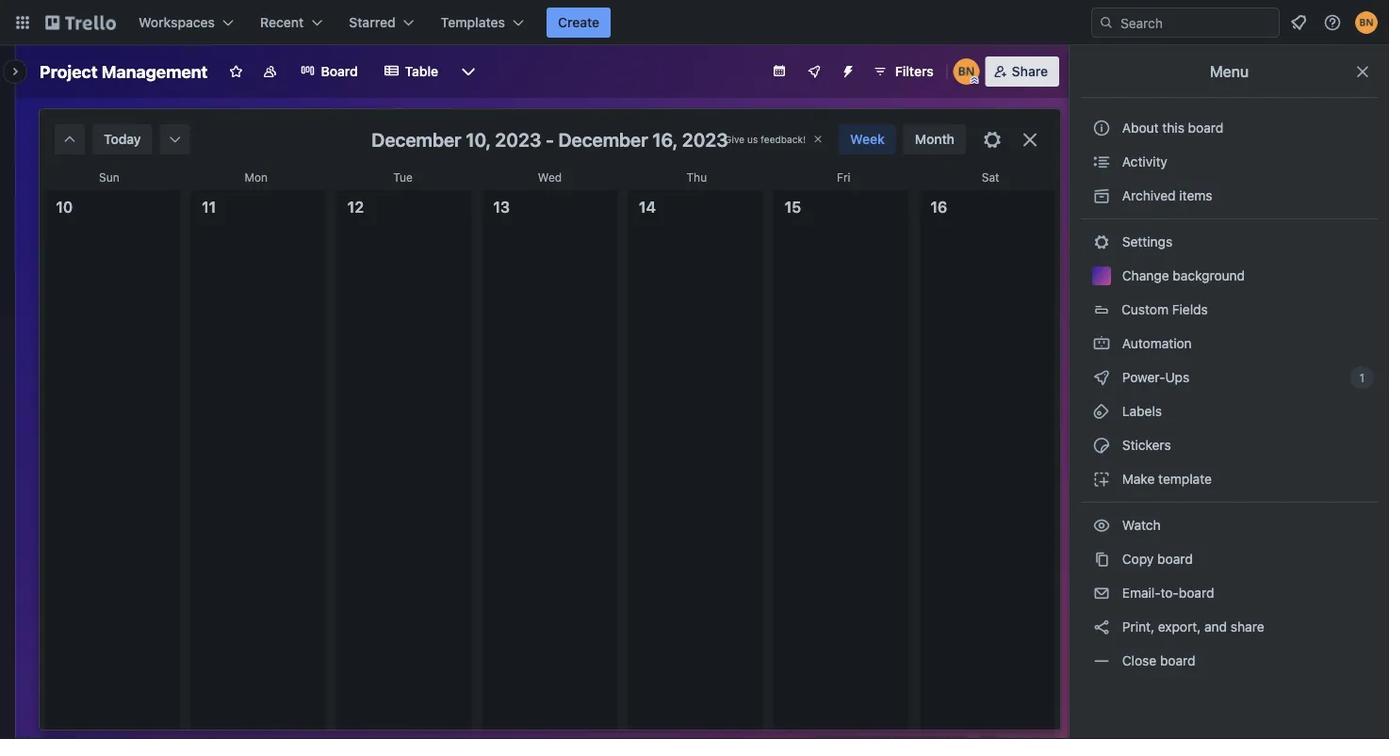 Task type: vqa. For each thing, say whether or not it's contained in the screenshot.
text field
no



Task type: locate. For each thing, give the bounding box(es) containing it.
sm image left email-
[[1092, 584, 1111, 603]]

sm image left labels
[[1092, 402, 1111, 421]]

automation link
[[1081, 329, 1378, 359]]

search image
[[1099, 15, 1114, 30]]

settings link
[[1081, 227, 1378, 257]]

ben nelson (bennelson96) image
[[954, 58, 980, 85]]

workspaces
[[139, 15, 215, 30]]

about this board button
[[1081, 113, 1378, 143]]

close board
[[1119, 654, 1196, 669]]

sm image inside labels link
[[1092, 402, 1111, 421]]

sm image left close
[[1092, 652, 1111, 671]]

primary element
[[0, 0, 1389, 45]]

sm image inside make template link
[[1092, 470, 1111, 489]]

sm image left power-
[[1092, 369, 1111, 387]]

-
[[546, 128, 554, 150]]

share
[[1012, 64, 1048, 79]]

automation
[[1119, 336, 1192, 352]]

sm image left watch
[[1092, 517, 1111, 535]]

sm image for labels
[[1092, 402, 1111, 421]]

filters
[[895, 64, 934, 79]]

board
[[1188, 120, 1224, 136], [1158, 552, 1193, 567], [1179, 586, 1215, 601], [1160, 654, 1196, 669]]

0 horizontal spatial december
[[372, 128, 461, 150]]

filters button
[[867, 57, 939, 87]]

sm image inside settings link
[[1092, 233, 1111, 252]]

sm image inside watch link
[[1092, 517, 1111, 535]]

sm image for copy board
[[1092, 550, 1111, 569]]

Search field
[[1114, 8, 1279, 37]]

star or unstar board image
[[229, 64, 244, 79]]

background
[[1173, 268, 1245, 284]]

ups
[[1166, 370, 1190, 386]]

2023 up thu
[[682, 128, 728, 150]]

2023
[[495, 128, 541, 150], [682, 128, 728, 150]]

december right the -
[[558, 128, 648, 150]]

sm image left settings
[[1092, 233, 1111, 252]]

sm image left automation
[[1092, 335, 1111, 353]]

activity link
[[1081, 147, 1378, 177]]

items
[[1180, 188, 1213, 204]]

sm image inside activity link
[[1092, 153, 1111, 172]]

month
[[915, 131, 955, 147]]

sm image for make template
[[1092, 470, 1111, 489]]

copy board
[[1119, 552, 1193, 567]]

automation image
[[833, 57, 859, 83]]

2023 left the -
[[495, 128, 541, 150]]

make template
[[1119, 472, 1212, 487]]

to-
[[1161, 586, 1179, 601]]

sm image inside email-to-board link
[[1092, 584, 1111, 603]]

print, export, and share link
[[1081, 613, 1378, 643]]

calendar power-up image
[[772, 63, 787, 78]]

this member is an admin of this board. image
[[971, 76, 979, 85]]

sat
[[982, 171, 1000, 184]]

email-
[[1122, 586, 1161, 601]]

sm image for archived items
[[1092, 187, 1111, 205]]

this
[[1163, 120, 1185, 136]]

sm image
[[166, 130, 184, 149], [1092, 402, 1111, 421], [1092, 436, 1111, 455], [1092, 470, 1111, 489], [1092, 517, 1111, 535], [1092, 652, 1111, 671]]

watch link
[[1081, 511, 1378, 541]]

december up tue
[[372, 128, 461, 150]]

copy board link
[[1081, 545, 1378, 575]]

board right 'this'
[[1188, 120, 1224, 136]]

board inside button
[[1188, 120, 1224, 136]]

open information menu image
[[1323, 13, 1342, 32]]

custom fields
[[1122, 302, 1208, 318]]

sm image inside copy board link
[[1092, 550, 1111, 569]]

fri
[[837, 171, 851, 184]]

project management
[[40, 61, 208, 82]]

sm image inside close board link
[[1092, 652, 1111, 671]]

16
[[931, 198, 948, 216]]

stickers
[[1119, 438, 1171, 453]]

sm image left make
[[1092, 470, 1111, 489]]

1 horizontal spatial 2023
[[682, 128, 728, 150]]

15
[[785, 198, 801, 216]]

sm image inside 'automation' link
[[1092, 335, 1111, 353]]

custom
[[1122, 302, 1169, 318]]

board link
[[289, 57, 369, 87]]

board up print, export, and share
[[1179, 586, 1215, 601]]

board down export,
[[1160, 654, 1196, 669]]

sm image left "activity"
[[1092, 153, 1111, 172]]

export,
[[1158, 620, 1201, 635]]

print,
[[1122, 620, 1155, 635]]

give us feedback! link
[[725, 134, 806, 145]]

sm image left stickers
[[1092, 436, 1111, 455]]

sm image
[[60, 130, 79, 149], [1092, 153, 1111, 172], [1092, 187, 1111, 205], [1092, 233, 1111, 252], [1092, 335, 1111, 353], [1092, 369, 1111, 387], [1092, 550, 1111, 569], [1092, 584, 1111, 603], [1092, 618, 1111, 637]]

sm image inside stickers 'link'
[[1092, 436, 1111, 455]]

sm image inside print, export, and share link
[[1092, 618, 1111, 637]]

2 december from the left
[[558, 128, 648, 150]]

watch
[[1119, 518, 1165, 534]]

0 horizontal spatial 2023
[[495, 128, 541, 150]]

make
[[1122, 472, 1155, 487]]

email-to-board link
[[1081, 579, 1378, 609]]

1 horizontal spatial december
[[558, 128, 648, 150]]

power-ups
[[1119, 370, 1193, 386]]

table link
[[373, 57, 450, 87]]

power ups image
[[807, 64, 822, 79]]

give us feedback!
[[725, 134, 806, 145]]

and
[[1205, 620, 1227, 635]]

sm image inside archived items link
[[1092, 187, 1111, 205]]

workspaces button
[[127, 8, 245, 38]]

sm image left print,
[[1092, 618, 1111, 637]]

archived items
[[1119, 188, 1213, 204]]

change background
[[1119, 268, 1245, 284]]

recent button
[[249, 8, 334, 38]]

december
[[372, 128, 461, 150], [558, 128, 648, 150]]

sm image left copy
[[1092, 550, 1111, 569]]

sun
[[99, 171, 119, 184]]

sm image left archived
[[1092, 187, 1111, 205]]

templates button
[[430, 8, 535, 38]]

ben nelson (bennelson96) image
[[1355, 11, 1378, 34]]

close board link
[[1081, 647, 1378, 677]]

close
[[1122, 654, 1157, 669]]

create button
[[547, 8, 611, 38]]



Task type: describe. For each thing, give the bounding box(es) containing it.
board
[[321, 64, 358, 79]]

12
[[348, 198, 364, 216]]

11
[[202, 198, 216, 216]]

sm image for stickers
[[1092, 436, 1111, 455]]

give
[[725, 134, 745, 145]]

project
[[40, 61, 98, 82]]

today button
[[92, 124, 152, 155]]

thu
[[687, 171, 707, 184]]

menu
[[1210, 63, 1249, 81]]

make template link
[[1081, 465, 1378, 495]]

templates
[[441, 15, 505, 30]]

change
[[1122, 268, 1169, 284]]

settings
[[1119, 234, 1173, 250]]

archived items link
[[1081, 181, 1378, 211]]

management
[[102, 61, 208, 82]]

board up to-
[[1158, 552, 1193, 567]]

workspace visible image
[[263, 64, 278, 79]]

starred
[[349, 15, 396, 30]]

month button
[[904, 124, 966, 155]]

2 2023 from the left
[[682, 128, 728, 150]]

1 2023 from the left
[[495, 128, 541, 150]]

customize views image
[[459, 62, 478, 81]]

december 10, 2023 - december 16, 2023
[[372, 128, 728, 150]]

14
[[639, 198, 656, 216]]

0 notifications image
[[1288, 11, 1310, 34]]

about
[[1122, 120, 1159, 136]]

sm image right "today" button
[[166, 130, 184, 149]]

template
[[1159, 472, 1212, 487]]

archived
[[1122, 188, 1176, 204]]

16,
[[653, 128, 678, 150]]

sm image for print, export, and share
[[1092, 618, 1111, 637]]

custom fields button
[[1081, 295, 1378, 325]]

sm image for watch
[[1092, 517, 1111, 535]]

back to home image
[[45, 8, 116, 38]]

recent
[[260, 15, 304, 30]]

sm image for power-ups
[[1092, 369, 1111, 387]]

13
[[493, 198, 510, 216]]

feedback!
[[761, 134, 806, 145]]

mon
[[245, 171, 268, 184]]

Board name text field
[[30, 57, 217, 87]]

email-to-board
[[1119, 586, 1215, 601]]

1 december from the left
[[372, 128, 461, 150]]

table
[[405, 64, 438, 79]]

sm image for settings
[[1092, 233, 1111, 252]]

tue
[[393, 171, 413, 184]]

sm image left "today" button
[[60, 130, 79, 149]]

print, export, and share
[[1119, 620, 1265, 635]]

stickers link
[[1081, 431, 1378, 461]]

10,
[[466, 128, 491, 150]]

activity
[[1119, 154, 1168, 170]]

power-
[[1122, 370, 1166, 386]]

us
[[748, 134, 758, 145]]

labels
[[1119, 404, 1162, 419]]

share button
[[986, 57, 1059, 87]]

create
[[558, 15, 600, 30]]

sm image for activity
[[1092, 153, 1111, 172]]

10
[[56, 198, 73, 216]]

sm image for automation
[[1092, 335, 1111, 353]]

starred button
[[338, 8, 426, 38]]

labels link
[[1081, 397, 1378, 427]]

change background link
[[1081, 261, 1378, 291]]

sm image for email-to-board
[[1092, 584, 1111, 603]]

fields
[[1172, 302, 1208, 318]]

copy
[[1122, 552, 1154, 567]]

1
[[1360, 371, 1365, 385]]

sm image for close board
[[1092, 652, 1111, 671]]

about this board
[[1122, 120, 1224, 136]]

wed
[[538, 171, 562, 184]]

today
[[104, 131, 141, 147]]

share
[[1231, 620, 1265, 635]]



